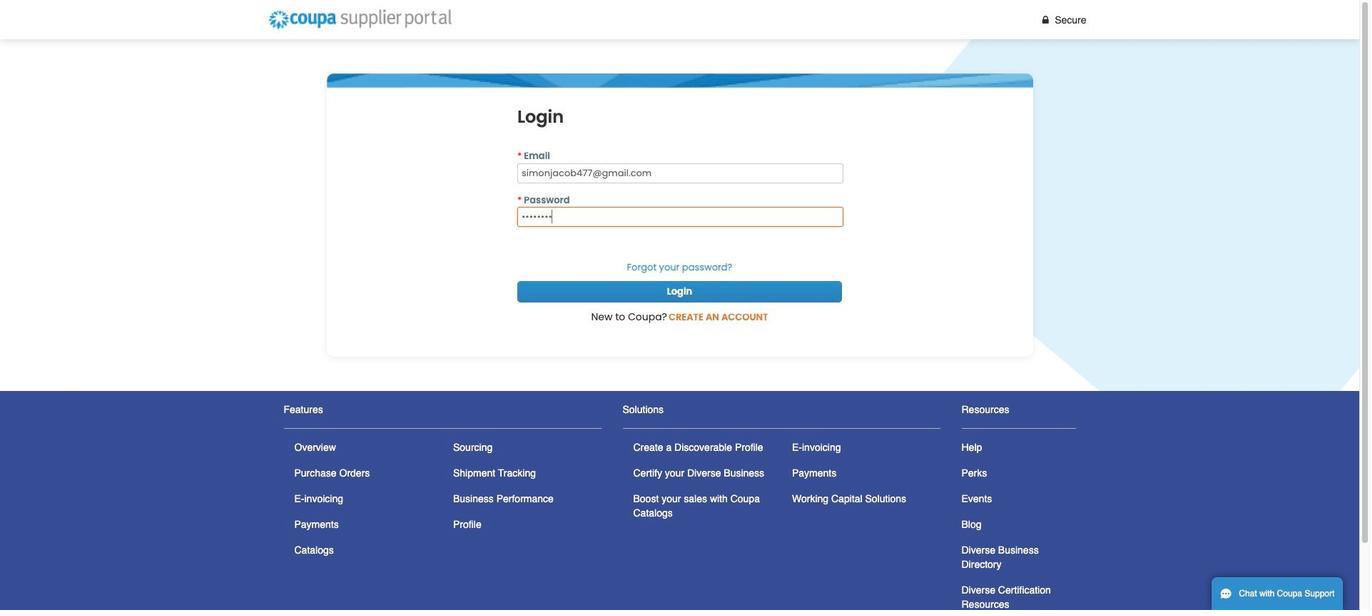 Task type: locate. For each thing, give the bounding box(es) containing it.
None text field
[[518, 163, 844, 183]]

fw image
[[1040, 15, 1053, 25]]

None password field
[[518, 207, 844, 227]]



Task type: describe. For each thing, give the bounding box(es) containing it.
coupa supplier portal image
[[262, 4, 458, 36]]



Task type: vqa. For each thing, say whether or not it's contained in the screenshot.
Text Field
yes



